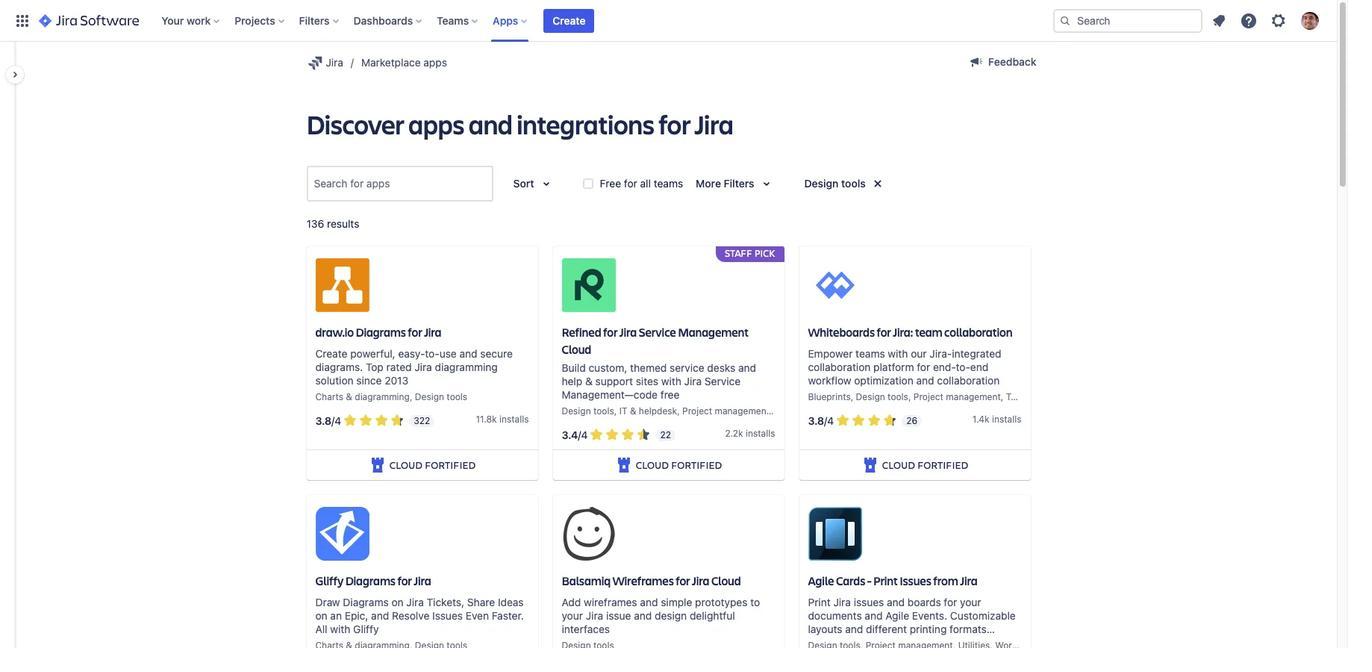 Task type: locate. For each thing, give the bounding box(es) containing it.
formats
[[950, 623, 987, 636]]

3 cloud fortified from the left
[[882, 458, 969, 472]]

use
[[440, 347, 457, 360]]

balsamiq
[[562, 573, 611, 589]]

issues down tickets,
[[432, 609, 463, 622]]

cloud down refined
[[562, 341, 592, 357]]

cloud fortified down "322" in the bottom of the page
[[390, 458, 476, 472]]

1.4k
[[973, 414, 990, 425]]

filters
[[299, 14, 330, 27], [724, 177, 755, 190]]

cloud for whiteboards for jira: team collaboration
[[882, 458, 915, 472]]

for left all
[[624, 177, 637, 189]]

customizable
[[950, 609, 1016, 622]]

your work
[[161, 14, 211, 27]]

sidebar navigation image
[[0, 60, 33, 90]]

1 horizontal spatial /
[[578, 429, 581, 441]]

cloud down 26
[[882, 458, 915, 472]]

fortified for whiteboards for jira: team collaboration
[[918, 458, 969, 472]]

2 horizontal spatial install
[[992, 414, 1017, 425]]

0 vertical spatial create
[[553, 14, 586, 27]]

to- inside create powerful, easy-to-use and secure diagrams. top rated jira diagramming solution since 2013 charts & diagramming , design tools
[[425, 347, 440, 360]]

2 horizontal spatial cloud
[[882, 458, 915, 472]]

issues inside draw diagrams on jira tickets, share ideas on an epic, and resolve issues even faster. all with gliffy
[[432, 609, 463, 622]]

for inside empower teams with our jira-integrated collaboration platform for end-to-end workflow optimization and collaboration blueprints , design tools , project management , tasks
[[917, 361, 930, 374]]

&
[[585, 375, 593, 388], [346, 391, 352, 403], [630, 406, 636, 417], [811, 406, 818, 417]]

0 vertical spatial gliffy
[[315, 573, 344, 589]]

design left remove selected icon
[[805, 177, 839, 190]]

staff pick
[[725, 247, 775, 260]]

3.8 down charts
[[315, 414, 332, 427]]

tickets,
[[427, 596, 465, 609]]

1 horizontal spatial fortified
[[671, 458, 722, 472]]

results
[[327, 217, 359, 230]]

1 cloud from the left
[[390, 458, 422, 472]]

0 horizontal spatial create
[[315, 347, 348, 360]]

cloud down 22
[[636, 458, 669, 472]]

gliffy
[[315, 573, 344, 589], [353, 623, 379, 636]]

tools down management—code
[[594, 406, 614, 417]]

2 vertical spatial with
[[330, 623, 350, 636]]

jira down service
[[684, 375, 702, 388]]

0 horizontal spatial print
[[808, 596, 831, 609]]

your down add
[[562, 609, 583, 622]]

context icon image
[[306, 54, 324, 72], [306, 54, 324, 72]]

service inside build custom, themed service desks and help & support sites with jira service management—code free design tools , it & helpdesk , project management , themes & styles
[[705, 375, 741, 388]]

marketplace apps
[[361, 56, 447, 69]]

add
[[562, 596, 581, 609]]

1 vertical spatial teams
[[856, 347, 885, 360]]

jira up interfaces
[[586, 609, 603, 622]]

1 vertical spatial diagrams
[[345, 573, 396, 589]]

appswitcher icon image
[[13, 12, 31, 29]]

service
[[670, 362, 705, 374]]

0 horizontal spatial cloud
[[562, 341, 592, 357]]

your inside add wireframes and simple prototypes to your jira issue and design delightful interfaces
[[562, 609, 583, 622]]

tools down use
[[447, 391, 467, 403]]

help image
[[1240, 12, 1258, 29]]

1 horizontal spatial agile
[[886, 609, 909, 622]]

filters right 'more'
[[724, 177, 755, 190]]

platform
[[874, 361, 914, 374]]

filters up jira link
[[299, 14, 330, 27]]

2 horizontal spatial s
[[1017, 414, 1022, 425]]

marketplace
[[361, 56, 421, 69]]

2 horizontal spatial cloud fortified app badge image
[[861, 457, 879, 474]]

0 horizontal spatial fortified
[[425, 458, 476, 472]]

refined for jira service management cloud image
[[562, 259, 616, 312]]

jira down easy-
[[415, 361, 432, 374]]

0 vertical spatial apps
[[424, 56, 447, 69]]

0 vertical spatial diagrams
[[356, 324, 406, 340]]

design tools
[[805, 177, 866, 190]]

charts
[[315, 391, 343, 403]]

3.8 / 4 down blueprints
[[808, 414, 834, 427]]

collaboration
[[945, 324, 1013, 340], [808, 361, 871, 374], [937, 374, 1000, 387]]

your
[[960, 596, 982, 609], [562, 609, 583, 622]]

for up simple at the bottom of page
[[676, 573, 690, 589]]

3.8
[[315, 414, 332, 427], [808, 414, 824, 427]]

print right - at the right
[[874, 573, 898, 589]]

cloud up prototypes
[[711, 573, 741, 589]]

1 horizontal spatial print
[[874, 573, 898, 589]]

0 horizontal spatial to-
[[425, 347, 440, 360]]

/ down blueprints
[[824, 414, 828, 427]]

2 horizontal spatial 4
[[828, 414, 834, 427]]

0 horizontal spatial 3.8
[[315, 414, 332, 427]]

s down "themes"
[[771, 428, 775, 439]]

integrated
[[952, 347, 1002, 360]]

print up documents at the right
[[808, 596, 831, 609]]

0 vertical spatial teams
[[654, 177, 683, 189]]

collaboration down 'end'
[[937, 374, 1000, 387]]

cloud fortified down 26
[[882, 458, 969, 472]]

issues up "boards"
[[900, 573, 932, 589]]

rated
[[386, 361, 412, 374]]

, down rated
[[410, 391, 412, 403]]

service up the themed
[[639, 324, 676, 340]]

1 vertical spatial your
[[562, 609, 583, 622]]

management inside empower teams with our jira-integrated collaboration platform for end-to-end workflow optimization and collaboration blueprints , design tools , project management , tasks
[[946, 391, 1001, 403]]

0 vertical spatial with
[[888, 347, 908, 360]]

3 fortified from the left
[[918, 458, 969, 472]]

/
[[332, 414, 335, 427], [824, 414, 828, 427], [578, 429, 581, 441]]

balsamiq wireframes for jira cloud image
[[562, 507, 616, 561]]

0 horizontal spatial with
[[330, 623, 350, 636]]

management up 2.2k install s
[[715, 406, 770, 417]]

1 horizontal spatial gliffy
[[353, 623, 379, 636]]

teams right all
[[654, 177, 683, 189]]

blueprints
[[808, 391, 851, 403]]

tools
[[842, 177, 866, 190], [447, 391, 467, 403], [888, 391, 909, 403], [594, 406, 614, 417]]

1 cloud fortified app badge image from the left
[[369, 457, 387, 474]]

diagrams
[[356, 324, 406, 340], [345, 573, 396, 589], [343, 596, 389, 609]]

/ down charts
[[332, 414, 335, 427]]

install right 2.2k
[[746, 428, 771, 439]]

gliffy inside draw diagrams on jira tickets, share ideas on an epic, and resolve issues even faster. all with gliffy
[[353, 623, 379, 636]]

teams
[[437, 14, 469, 27]]

for inside print jira issues and boards for your documents and agile events. customizable layouts and different printing formats supported
[[944, 596, 957, 609]]

4
[[335, 414, 341, 427], [828, 414, 834, 427], [581, 429, 588, 441]]

your for balsamiq wireframes for jira cloud
[[562, 609, 583, 622]]

2 horizontal spatial /
[[824, 414, 828, 427]]

cloud inside the refined for jira service management cloud
[[562, 341, 592, 357]]

draw
[[315, 596, 340, 609]]

cloud fortified app badge image
[[369, 457, 387, 474], [615, 457, 633, 474], [861, 457, 879, 474]]

0 horizontal spatial management
[[715, 406, 770, 417]]

your inside print jira issues and boards for your documents and agile events. customizable layouts and different printing formats supported
[[960, 596, 982, 609]]

1 horizontal spatial with
[[661, 375, 682, 388]]

for down "our" in the right of the page
[[917, 361, 930, 374]]

1 vertical spatial project
[[682, 406, 712, 417]]

1 vertical spatial on
[[315, 609, 328, 622]]

project right helpdesk at bottom
[[682, 406, 712, 417]]

for inside the refined for jira service management cloud
[[603, 324, 618, 340]]

0 vertical spatial project
[[914, 391, 944, 403]]

1 vertical spatial filters
[[724, 177, 755, 190]]

jira:
[[893, 324, 913, 340]]

3.8 / 4 down charts
[[315, 414, 341, 427]]

1 horizontal spatial project
[[914, 391, 944, 403]]

tools inside build custom, themed service desks and help & support sites with jira service management—code free design tools , it & helpdesk , project management , themes & styles
[[594, 406, 614, 417]]

create powerful, easy-to-use and secure diagrams. top rated jira diagramming solution since 2013 charts & diagramming , design tools
[[315, 347, 513, 403]]

1 3.8 from the left
[[315, 414, 332, 427]]

collaboration down empower
[[808, 361, 871, 374]]

s down tasks
[[1017, 414, 1022, 425]]

0 horizontal spatial teams
[[654, 177, 683, 189]]

0 vertical spatial your
[[960, 596, 982, 609]]

banner
[[0, 0, 1337, 42]]

project up 26
[[914, 391, 944, 403]]

apps inside 'marketplace apps' link
[[424, 56, 447, 69]]

management inside build custom, themed service desks and help & support sites with jira service management—code free design tools , it & helpdesk , project management , themes & styles
[[715, 406, 770, 417]]

1 horizontal spatial management
[[946, 391, 1001, 403]]

on up resolve
[[392, 596, 404, 609]]

apps button
[[488, 9, 533, 32]]

create right apps dropdown button
[[553, 14, 586, 27]]

tools inside empower teams with our jira-integrated collaboration platform for end-to-end workflow optimization and collaboration blueprints , design tools , project management , tasks
[[888, 391, 909, 403]]

top
[[366, 361, 384, 374]]

tools down optimization
[[888, 391, 909, 403]]

1 horizontal spatial teams
[[856, 347, 885, 360]]

1 horizontal spatial 3.8 / 4
[[808, 414, 834, 427]]

3.8 down blueprints
[[808, 414, 824, 427]]

0 vertical spatial service
[[639, 324, 676, 340]]

& right charts
[[346, 391, 352, 403]]

and
[[469, 106, 513, 142], [460, 347, 478, 360], [738, 362, 756, 374], [917, 374, 934, 387], [640, 596, 658, 609], [887, 596, 905, 609], [371, 609, 389, 622], [634, 609, 652, 622], [865, 609, 883, 622], [845, 623, 863, 636]]

jira up custom,
[[620, 324, 637, 340]]

jira up use
[[424, 324, 442, 340]]

322
[[414, 415, 430, 426]]

management—code
[[562, 389, 658, 401]]

design up 3.4 / 4
[[562, 406, 591, 417]]

1 horizontal spatial issues
[[900, 573, 932, 589]]

0 horizontal spatial filters
[[299, 14, 330, 27]]

install for whiteboards for jira: team collaboration
[[992, 414, 1017, 425]]

for down from
[[944, 596, 957, 609]]

4 right 3.4
[[581, 429, 588, 441]]

& left styles
[[811, 406, 818, 417]]

cloud down "322" in the bottom of the page
[[390, 458, 422, 472]]

and inside empower teams with our jira-integrated collaboration platform for end-to-end workflow optimization and collaboration blueprints , design tools , project management , tasks
[[917, 374, 934, 387]]

with down an
[[330, 623, 350, 636]]

26
[[907, 415, 918, 426]]

cloud
[[562, 341, 592, 357], [711, 573, 741, 589]]

1 vertical spatial gliffy
[[353, 623, 379, 636]]

diagrams.
[[315, 361, 363, 374]]

0 horizontal spatial issues
[[432, 609, 463, 622]]

0 vertical spatial management
[[946, 391, 1001, 403]]

2 horizontal spatial cloud fortified
[[882, 458, 969, 472]]

free
[[600, 177, 621, 189]]

free for all teams
[[600, 177, 683, 189]]

0 horizontal spatial cloud
[[390, 458, 422, 472]]

create inside button
[[553, 14, 586, 27]]

1 horizontal spatial your
[[960, 596, 982, 609]]

2 3.8 / 4 from the left
[[808, 414, 834, 427]]

for up easy-
[[408, 324, 422, 340]]

0 horizontal spatial agile
[[808, 573, 834, 589]]

0 horizontal spatial /
[[332, 414, 335, 427]]

apps down 'marketplace apps' link
[[408, 106, 464, 142]]

on up the "all" on the left of the page
[[315, 609, 328, 622]]

agile left cards
[[808, 573, 834, 589]]

3.8 / 4 for whiteboards
[[808, 414, 834, 427]]

empower
[[808, 347, 853, 360]]

for
[[659, 106, 691, 142], [624, 177, 637, 189], [408, 324, 422, 340], [603, 324, 618, 340], [877, 324, 891, 340], [917, 361, 930, 374], [398, 573, 412, 589], [676, 573, 690, 589], [944, 596, 957, 609]]

print
[[874, 573, 898, 589], [808, 596, 831, 609]]

and inside draw diagrams on jira tickets, share ideas on an epic, and resolve issues even faster. all with gliffy
[[371, 609, 389, 622]]

install right 1.4k
[[992, 414, 1017, 425]]

1 vertical spatial apps
[[408, 106, 464, 142]]

with up free
[[661, 375, 682, 388]]

0 vertical spatial filters
[[299, 14, 330, 27]]

jira inside add wireframes and simple prototypes to your jira issue and design delightful interfaces
[[586, 609, 603, 622]]

4 down charts
[[335, 414, 341, 427]]

sort
[[513, 177, 534, 190]]

design up "322" in the bottom of the page
[[415, 391, 444, 403]]

1 horizontal spatial cloud
[[636, 458, 669, 472]]

team
[[915, 324, 943, 340]]

remove selected image
[[869, 175, 887, 193]]

2 horizontal spatial fortified
[[918, 458, 969, 472]]

design inside create powerful, easy-to-use and secure diagrams. top rated jira diagramming solution since 2013 charts & diagramming , design tools
[[415, 391, 444, 403]]

management up 1.4k
[[946, 391, 1001, 403]]

1 horizontal spatial install
[[746, 428, 771, 439]]

1 vertical spatial management
[[715, 406, 770, 417]]

create up diagrams.
[[315, 347, 348, 360]]

1 cloud fortified from the left
[[390, 458, 476, 472]]

1 vertical spatial with
[[661, 375, 682, 388]]

0 vertical spatial cloud
[[562, 341, 592, 357]]

0 vertical spatial to-
[[425, 347, 440, 360]]

2.2k
[[725, 428, 743, 439]]

1 horizontal spatial 4
[[581, 429, 588, 441]]

4 down blueprints
[[828, 414, 834, 427]]

0 vertical spatial issues
[[900, 573, 932, 589]]

collaboration up integrated
[[945, 324, 1013, 340]]

more filters
[[696, 177, 755, 190]]

1 vertical spatial create
[[315, 347, 348, 360]]

1 3.8 / 4 from the left
[[315, 414, 341, 427]]

create
[[553, 14, 586, 27], [315, 347, 348, 360]]

tasks
[[1006, 391, 1030, 403]]

gliffy down epic,
[[353, 623, 379, 636]]

1 horizontal spatial create
[[553, 14, 586, 27]]

1 horizontal spatial filters
[[724, 177, 755, 190]]

2 3.8 from the left
[[808, 414, 824, 427]]

with up platform
[[888, 347, 908, 360]]

create inside create powerful, easy-to-use and secure diagrams. top rated jira diagramming solution since 2013 charts & diagramming , design tools
[[315, 347, 348, 360]]

s for whiteboards for jira: team collaboration
[[1017, 414, 1022, 425]]

0 horizontal spatial project
[[682, 406, 712, 417]]

1 horizontal spatial to-
[[956, 361, 971, 374]]

jira right from
[[960, 573, 978, 589]]

3 cloud from the left
[[882, 458, 915, 472]]

apps right marketplace
[[424, 56, 447, 69]]

4 for refined for jira service management cloud
[[581, 429, 588, 441]]

and inside build custom, themed service desks and help & support sites with jira service management—code free design tools , it & helpdesk , project management , themes & styles
[[738, 362, 756, 374]]

diagramming down use
[[435, 361, 498, 374]]

2 cloud fortified from the left
[[636, 458, 722, 472]]

feedback
[[988, 55, 1037, 68]]

1 vertical spatial issues
[[432, 609, 463, 622]]

apps for marketplace
[[424, 56, 447, 69]]

jira down filters dropdown button
[[326, 56, 343, 69]]

0 vertical spatial print
[[874, 573, 898, 589]]

0 horizontal spatial your
[[562, 609, 583, 622]]

0 horizontal spatial cloud fortified app badge image
[[369, 457, 387, 474]]

1 vertical spatial print
[[808, 596, 831, 609]]

jira-
[[930, 347, 952, 360]]

search image
[[1059, 15, 1071, 27]]

for up the free for all teams
[[659, 106, 691, 142]]

0 horizontal spatial cloud fortified
[[390, 458, 476, 472]]

s for refined for jira service management cloud
[[771, 428, 775, 439]]

simple
[[661, 596, 692, 609]]

/ down management—code
[[578, 429, 581, 441]]

0 horizontal spatial 4
[[335, 414, 341, 427]]

secure
[[480, 347, 513, 360]]

teams inside empower teams with our jira-integrated collaboration platform for end-to-end workflow optimization and collaboration blueprints , design tools , project management , tasks
[[856, 347, 885, 360]]

diagramming down since at bottom left
[[355, 391, 410, 403]]

gliffy up draw
[[315, 573, 344, 589]]

diagrams inside draw diagrams on jira tickets, share ideas on an epic, and resolve issues even faster. all with gliffy
[[343, 596, 389, 609]]

gliffy diagrams for jira image
[[315, 507, 369, 561]]

teams up platform
[[856, 347, 885, 360]]

management
[[946, 391, 1001, 403], [715, 406, 770, 417]]

1 vertical spatial cloud
[[711, 573, 741, 589]]

3.8 for draw.io
[[315, 414, 332, 427]]

to
[[751, 596, 760, 609]]

3.8 / 4
[[315, 414, 341, 427], [808, 414, 834, 427]]

cloud fortified down 22
[[636, 458, 722, 472]]

2 vertical spatial diagrams
[[343, 596, 389, 609]]

0 horizontal spatial 3.8 / 4
[[315, 414, 341, 427]]

, down workflow
[[851, 391, 854, 403]]

your up the customizable
[[960, 596, 982, 609]]

optimization
[[854, 374, 914, 387]]

discover apps and integrations for jira
[[306, 106, 734, 142]]

agile up different
[[886, 609, 909, 622]]

cloud fortified app badge image for whiteboards
[[861, 457, 879, 474]]

0 horizontal spatial install
[[499, 414, 524, 425]]

boards
[[908, 596, 941, 609]]

cloud
[[390, 458, 422, 472], [636, 458, 669, 472], [882, 458, 915, 472]]

1 horizontal spatial service
[[705, 375, 741, 388]]

0 horizontal spatial service
[[639, 324, 676, 340]]

for right refined
[[603, 324, 618, 340]]

136 results
[[306, 217, 359, 230]]

your
[[161, 14, 184, 27]]

apps
[[424, 56, 447, 69], [408, 106, 464, 142]]

your work button
[[157, 9, 226, 32]]

jira software image
[[39, 12, 139, 29], [39, 12, 139, 29]]

refined for jira service management cloud
[[562, 324, 749, 357]]

0 vertical spatial diagramming
[[435, 361, 498, 374]]

teams
[[654, 177, 683, 189], [856, 347, 885, 360]]

design down optimization
[[856, 391, 885, 403]]

,
[[410, 391, 412, 403], [851, 391, 854, 403], [909, 391, 911, 403], [1001, 391, 1004, 403], [614, 406, 617, 417], [677, 406, 680, 417], [770, 406, 773, 417]]

install right 11.8k
[[499, 414, 524, 425]]

s right 11.8k
[[524, 414, 529, 425]]

service
[[639, 324, 676, 340], [705, 375, 741, 388]]

1 horizontal spatial 3.8
[[808, 414, 824, 427]]

s
[[524, 414, 529, 425], [1017, 414, 1022, 425], [771, 428, 775, 439]]

1 horizontal spatial cloud fortified
[[636, 458, 722, 472]]

1 vertical spatial agile
[[886, 609, 909, 622]]

0 horizontal spatial s
[[524, 414, 529, 425]]

filters button
[[295, 9, 345, 32]]

1 horizontal spatial diagramming
[[435, 361, 498, 374]]

1 horizontal spatial cloud
[[711, 573, 741, 589]]

1 horizontal spatial s
[[771, 428, 775, 439]]

1 vertical spatial service
[[705, 375, 741, 388]]

staff
[[725, 247, 752, 260]]

service down desks
[[705, 375, 741, 388]]

jira up resolve
[[406, 596, 424, 609]]

2 cloud fortified app badge image from the left
[[615, 457, 633, 474]]

1 fortified from the left
[[425, 458, 476, 472]]

jira up documents at the right
[[834, 596, 851, 609]]

0 horizontal spatial diagramming
[[355, 391, 410, 403]]

0 vertical spatial on
[[392, 596, 404, 609]]

1 horizontal spatial cloud fortified app badge image
[[615, 457, 633, 474]]

Search for apps field
[[309, 170, 490, 197]]

, left "themes"
[[770, 406, 773, 417]]

apps for discover
[[408, 106, 464, 142]]

3 cloud fortified app badge image from the left
[[861, 457, 879, 474]]

2 horizontal spatial with
[[888, 347, 908, 360]]



Task type: describe. For each thing, give the bounding box(es) containing it.
cloud fortified app badge image for draw.io
[[369, 457, 387, 474]]

fortified for draw.io diagrams for jira
[[425, 458, 476, 472]]

, up 26
[[909, 391, 911, 403]]

create for create
[[553, 14, 586, 27]]

primary element
[[9, 0, 1054, 41]]

diagrams for draw.io
[[356, 324, 406, 340]]

all
[[315, 623, 327, 636]]

pick
[[755, 247, 775, 260]]

with inside draw diagrams on jira tickets, share ideas on an epic, and resolve issues even faster. all with gliffy
[[330, 623, 350, 636]]

cloud fortified for draw.io diagrams for jira
[[390, 458, 476, 472]]

0 horizontal spatial gliffy
[[315, 573, 344, 589]]

1 horizontal spatial on
[[392, 596, 404, 609]]

/ for draw.io diagrams for jira
[[332, 414, 335, 427]]

dashboards button
[[349, 9, 428, 32]]

& right help
[[585, 375, 593, 388]]

teams button
[[432, 9, 484, 32]]

settings image
[[1270, 12, 1288, 29]]

jira inside the refined for jira service management cloud
[[620, 324, 637, 340]]

for up resolve
[[398, 573, 412, 589]]

Search field
[[1054, 9, 1203, 32]]

more
[[696, 177, 721, 190]]

printing
[[910, 623, 947, 636]]

whiteboards for jira: team collaboration
[[808, 324, 1013, 340]]

support
[[596, 375, 633, 388]]

jira up 'more'
[[695, 106, 734, 142]]

3.8 for whiteboards
[[808, 414, 824, 427]]

projects button
[[230, 9, 290, 32]]

3.8 / 4 for draw.io
[[315, 414, 341, 427]]

0 vertical spatial collaboration
[[945, 324, 1013, 340]]

cloud for draw.io diagrams for jira
[[390, 458, 422, 472]]

our
[[911, 347, 927, 360]]

easy-
[[398, 347, 425, 360]]

notifications image
[[1210, 12, 1228, 29]]

/ for refined for jira service management cloud
[[578, 429, 581, 441]]

wireframes
[[584, 596, 637, 609]]

issues
[[854, 596, 884, 609]]

faster.
[[492, 609, 524, 622]]

sites
[[636, 375, 659, 388]]

-
[[867, 573, 872, 589]]

, left tasks
[[1001, 391, 1004, 403]]

agile inside print jira issues and boards for your documents and agile events. customizable layouts and different printing formats supported
[[886, 609, 909, 622]]

jira inside print jira issues and boards for your documents and agile events. customizable layouts and different printing formats supported
[[834, 596, 851, 609]]

from
[[934, 573, 959, 589]]

1.4k install s
[[973, 414, 1022, 425]]

and inside create powerful, easy-to-use and secure diagrams. top rated jira diagramming solution since 2013 charts & diagramming , design tools
[[460, 347, 478, 360]]

project inside empower teams with our jira-integrated collaboration platform for end-to-end workflow optimization and collaboration blueprints , design tools , project management , tasks
[[914, 391, 944, 403]]

share
[[467, 596, 495, 609]]

themed
[[630, 362, 667, 374]]

epic,
[[345, 609, 368, 622]]

helpdesk
[[639, 406, 677, 417]]

your for agile cards - print issues from jira
[[960, 596, 982, 609]]

it
[[620, 406, 628, 417]]

diagrams for draw
[[343, 596, 389, 609]]

solution
[[315, 374, 354, 387]]

4 for whiteboards for jira: team collaboration
[[828, 414, 834, 427]]

events.
[[912, 609, 948, 622]]

s for draw.io diagrams for jira
[[524, 414, 529, 425]]

1 vertical spatial collaboration
[[808, 361, 871, 374]]

jira inside build custom, themed service desks and help & support sites with jira service management—code free design tools , it & helpdesk , project management , themes & styles
[[684, 375, 702, 388]]

draw.io
[[315, 324, 354, 340]]

discover
[[306, 106, 404, 142]]

22
[[660, 429, 671, 440]]

help
[[562, 375, 583, 388]]

styles
[[820, 406, 845, 417]]

your profile and settings image
[[1301, 12, 1319, 29]]

dashboards
[[354, 14, 413, 27]]

2 vertical spatial collaboration
[[937, 374, 1000, 387]]

refined
[[562, 324, 601, 340]]

jira up prototypes
[[692, 573, 710, 589]]

all
[[640, 177, 651, 189]]

balsamiq wireframes for jira cloud
[[562, 573, 741, 589]]

2 cloud from the left
[[636, 458, 669, 472]]

with inside build custom, themed service desks and help & support sites with jira service management—code free design tools , it & helpdesk , project management , themes & styles
[[661, 375, 682, 388]]

layouts
[[808, 623, 843, 636]]

gliffy diagrams for jira
[[315, 573, 431, 589]]

whiteboards for jira: team collaboration image
[[808, 259, 862, 312]]

agile cards - print issues from jira image
[[808, 507, 862, 561]]

diagrams for gliffy
[[345, 573, 396, 589]]

design
[[655, 609, 687, 622]]

build
[[562, 362, 586, 374]]

banner containing your work
[[0, 0, 1337, 42]]

1 vertical spatial diagramming
[[355, 391, 410, 403]]

for left jira:
[[877, 324, 891, 340]]

, inside create powerful, easy-to-use and secure diagrams. top rated jira diagramming solution since 2013 charts & diagramming , design tools
[[410, 391, 412, 403]]

themes
[[775, 406, 809, 417]]

, left it
[[614, 406, 617, 417]]

custom,
[[589, 362, 627, 374]]

design inside build custom, themed service desks and help & support sites with jira service management—code free design tools , it & helpdesk , project management , themes & styles
[[562, 406, 591, 417]]

project inside build custom, themed service desks and help & support sites with jira service management—code free design tools , it & helpdesk , project management , themes & styles
[[682, 406, 712, 417]]

& inside create powerful, easy-to-use and secure diagrams. top rated jira diagramming solution since 2013 charts & diagramming , design tools
[[346, 391, 352, 403]]

design inside empower teams with our jira-integrated collaboration platform for end-to-end workflow optimization and collaboration blueprints , design tools , project management , tasks
[[856, 391, 885, 403]]

tools left remove selected icon
[[842, 177, 866, 190]]

install for refined for jira service management cloud
[[746, 428, 771, 439]]

jira inside draw diagrams on jira tickets, share ideas on an epic, and resolve issues even faster. all with gliffy
[[406, 596, 424, 609]]

feedback button
[[959, 50, 1046, 74]]

with inside empower teams with our jira-integrated collaboration platform for end-to-end workflow optimization and collaboration blueprints , design tools , project management , tasks
[[888, 347, 908, 360]]

desks
[[707, 362, 736, 374]]

even
[[466, 609, 489, 622]]

ideas
[[498, 596, 524, 609]]

3.4
[[562, 429, 578, 441]]

draw.io diagrams for jira image
[[315, 259, 369, 312]]

issue
[[606, 609, 631, 622]]

install for draw.io diagrams for jira
[[499, 414, 524, 425]]

build custom, themed service desks and help & support sites with jira service management—code free design tools , it & helpdesk , project management , themes & styles
[[562, 362, 845, 417]]

integrations
[[517, 106, 654, 142]]

2 fortified from the left
[[671, 458, 722, 472]]

projects
[[235, 14, 275, 27]]

cloud fortified for whiteboards for jira: team collaboration
[[882, 458, 969, 472]]

documents
[[808, 609, 862, 622]]

filters inside dropdown button
[[299, 14, 330, 27]]

end-
[[933, 361, 956, 374]]

draw.io diagrams for jira
[[315, 324, 442, 340]]

11.8k
[[476, 414, 497, 425]]

work
[[187, 14, 211, 27]]

11.8k install s
[[476, 414, 529, 425]]

prototypes
[[695, 596, 748, 609]]

workflow
[[808, 374, 852, 387]]

to- inside empower teams with our jira-integrated collaboration platform for end-to-end workflow optimization and collaboration blueprints , design tools , project management , tasks
[[956, 361, 971, 374]]

print inside print jira issues and boards for your documents and agile events. customizable layouts and different printing formats supported
[[808, 596, 831, 609]]

service inside the refined for jira service management cloud
[[639, 324, 676, 340]]

print jira issues and boards for your documents and agile events. customizable layouts and different printing formats supported
[[808, 596, 1016, 648]]

since
[[356, 374, 382, 387]]

0 horizontal spatial on
[[315, 609, 328, 622]]

4 for draw.io diagrams for jira
[[335, 414, 341, 427]]

whiteboards
[[808, 324, 875, 340]]

cards
[[836, 573, 866, 589]]

tools inside create powerful, easy-to-use and secure diagrams. top rated jira diagramming solution since 2013 charts & diagramming , design tools
[[447, 391, 467, 403]]

& right it
[[630, 406, 636, 417]]

supported
[[808, 636, 858, 648]]

/ for whiteboards for jira: team collaboration
[[824, 414, 828, 427]]

apps
[[493, 14, 518, 27]]

draw diagrams on jira tickets, share ideas on an epic, and resolve issues even faster. all with gliffy
[[315, 596, 524, 636]]

2.2k install s
[[725, 428, 775, 439]]

, down free
[[677, 406, 680, 417]]

jira inside create powerful, easy-to-use and secure diagrams. top rated jira diagramming solution since 2013 charts & diagramming , design tools
[[415, 361, 432, 374]]

jira up tickets,
[[414, 573, 431, 589]]

interfaces
[[562, 623, 610, 636]]

create for create powerful, easy-to-use and secure diagrams. top rated jira diagramming solution since 2013 charts & diagramming , design tools
[[315, 347, 348, 360]]

management
[[678, 324, 749, 340]]

an
[[330, 609, 342, 622]]



Task type: vqa. For each thing, say whether or not it's contained in the screenshot.
text field on the top
no



